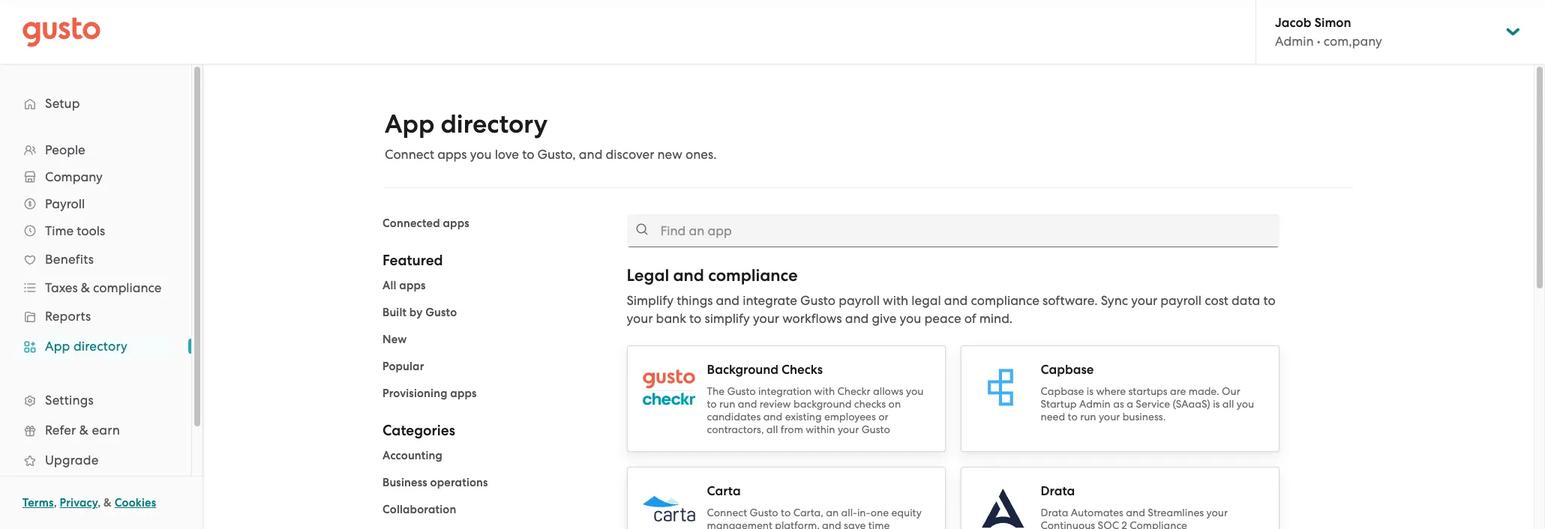 Task type: locate. For each thing, give the bounding box(es) containing it.
with up give
[[883, 293, 909, 308]]

company
[[45, 170, 103, 185]]

0 vertical spatial directory
[[441, 109, 548, 140]]

payroll button
[[15, 191, 176, 218]]

your right the sync
[[1132, 293, 1158, 308]]

apps right the "all"
[[399, 279, 426, 293]]

directory down reports link
[[73, 339, 128, 354]]

0 vertical spatial &
[[81, 281, 90, 296]]

settings link
[[15, 387, 176, 414]]

directory inside gusto navigation element
[[73, 339, 128, 354]]

all
[[383, 279, 397, 293]]

run down where
[[1081, 411, 1097, 423]]

1 vertical spatial connect
[[707, 507, 747, 519]]

&
[[81, 281, 90, 296], [79, 423, 89, 438], [104, 497, 112, 510]]

1 horizontal spatial ,
[[98, 497, 101, 510]]

directory for app directory connect apps you love to gusto, and discover new ones.
[[441, 109, 548, 140]]

to inside capbase capbase is where startups are made. our startup admin as a service (saaas) is all you need to run your business.
[[1068, 411, 1078, 423]]

1 horizontal spatial with
[[883, 293, 909, 308]]

integration
[[759, 386, 812, 398]]

compliance inside taxes & compliance dropdown button
[[93, 281, 162, 296]]

is
[[1087, 386, 1094, 398], [1214, 398, 1220, 410]]

& right the 'taxes' on the left bottom of page
[[81, 281, 90, 296]]

1 vertical spatial admin
[[1080, 398, 1111, 410]]

app for app directory connect apps you love to gusto, and discover new ones.
[[385, 109, 435, 140]]

list containing all apps
[[383, 277, 604, 403]]

all left from
[[767, 424, 778, 436]]

, left privacy link at the bottom of the page
[[54, 497, 57, 510]]

directory inside app directory connect apps you love to gusto, and discover new ones.
[[441, 109, 548, 140]]

gusto navigation element
[[0, 65, 191, 530]]

people
[[45, 143, 85, 158]]

workflows
[[783, 311, 842, 326]]

0 horizontal spatial connect
[[385, 147, 434, 162]]

to down 'the' on the bottom of the page
[[707, 398, 717, 410]]

carta logo image
[[643, 497, 695, 523]]

1 vertical spatial capbase
[[1041, 386, 1085, 398]]

upgrade link
[[15, 447, 176, 474]]

peace
[[925, 311, 962, 326]]

background
[[794, 398, 852, 410]]

0 horizontal spatial app
[[45, 339, 70, 354]]

apps right the connected
[[443, 217, 470, 230]]

1 vertical spatial directory
[[73, 339, 128, 354]]

and
[[579, 147, 603, 162], [674, 266, 705, 286], [716, 293, 740, 308], [945, 293, 968, 308], [846, 311, 869, 326], [738, 398, 758, 410], [764, 411, 783, 423], [1127, 507, 1146, 519], [822, 520, 842, 530]]

give
[[872, 311, 897, 326]]

time tools
[[45, 224, 105, 239]]

0 vertical spatial capbase
[[1041, 362, 1094, 378]]

refer & earn
[[45, 423, 120, 438]]

1 vertical spatial app
[[45, 339, 70, 354]]

compliance down benefits link
[[93, 281, 162, 296]]

payroll up give
[[839, 293, 880, 308]]

(saaas)
[[1173, 398, 1211, 410]]

0 vertical spatial admin
[[1276, 34, 1314, 49]]

taxes
[[45, 281, 78, 296]]

1 , from the left
[[54, 497, 57, 510]]

review
[[760, 398, 791, 410]]

your down employees
[[838, 424, 859, 436]]

apps for all apps
[[399, 279, 426, 293]]

and up 2
[[1127, 507, 1146, 519]]

0 vertical spatial all
[[1223, 398, 1235, 410]]

in-
[[858, 507, 871, 519]]

all apps link
[[383, 279, 426, 293]]

2 , from the left
[[98, 497, 101, 510]]

upgrade
[[45, 453, 99, 468]]

all inside background checks the gusto integration with checkr allows you to run and review background checks on candidates and existing employees or contractors, all from within your gusto
[[767, 424, 778, 436]]

within
[[806, 424, 836, 436]]

& left cookies
[[104, 497, 112, 510]]

automates
[[1071, 507, 1124, 519]]

candidates
[[707, 411, 761, 423]]

0 vertical spatial app
[[385, 109, 435, 140]]

with inside background checks the gusto integration with checkr allows you to run and review background checks on candidates and existing employees or contractors, all from within your gusto
[[815, 386, 835, 398]]

1 horizontal spatial connect
[[707, 507, 747, 519]]

0 vertical spatial connect
[[385, 147, 434, 162]]

1 horizontal spatial all
[[1223, 398, 1235, 410]]

, left cookies
[[98, 497, 101, 510]]

mind.
[[980, 311, 1013, 326]]

1 horizontal spatial payroll
[[1161, 293, 1202, 308]]

to down startup
[[1068, 411, 1078, 423]]

background checks logo image
[[643, 362, 695, 414]]

app
[[385, 109, 435, 140], [45, 339, 70, 354]]

apps left love
[[438, 147, 467, 162]]

connect inside app directory connect apps you love to gusto, and discover new ones.
[[385, 147, 434, 162]]

None search field
[[627, 215, 1280, 248]]

drata logo image
[[977, 483, 1029, 530]]

& inside dropdown button
[[81, 281, 90, 296]]

all down our
[[1223, 398, 1235, 410]]

0 horizontal spatial all
[[767, 424, 778, 436]]

earn
[[92, 423, 120, 438]]

compliance up the integrate
[[709, 266, 798, 286]]

list
[[0, 137, 191, 506], [383, 277, 604, 403], [383, 447, 604, 530]]

admin
[[1276, 34, 1314, 49], [1080, 398, 1111, 410]]

save
[[844, 520, 866, 530]]

you right allows on the right
[[906, 386, 924, 398]]

reports
[[45, 309, 91, 324]]

0 horizontal spatial directory
[[73, 339, 128, 354]]

gusto inside "carta connect gusto to carta, an all-in-one equity management platform, and save tim"
[[750, 507, 779, 519]]

service
[[1136, 398, 1171, 410]]

background
[[707, 362, 779, 378]]

0 vertical spatial drata
[[1041, 484, 1076, 500]]

time tools button
[[15, 218, 176, 245]]

app inside app directory connect apps you love to gusto, and discover new ones.
[[385, 109, 435, 140]]

1 vertical spatial &
[[79, 423, 89, 438]]

1 vertical spatial all
[[767, 424, 778, 436]]

and inside app directory connect apps you love to gusto, and discover new ones.
[[579, 147, 603, 162]]

to right data
[[1264, 293, 1276, 308]]

and down an
[[822, 520, 842, 530]]

1 capbase from the top
[[1041, 362, 1094, 378]]

apps right provisioning
[[450, 387, 477, 401]]

to
[[522, 147, 535, 162], [1264, 293, 1276, 308], [690, 311, 702, 326], [707, 398, 717, 410], [1068, 411, 1078, 423], [781, 507, 791, 519]]

with
[[883, 293, 909, 308], [815, 386, 835, 398]]

you left love
[[470, 147, 492, 162]]

directory
[[441, 109, 548, 140], [73, 339, 128, 354]]

admin down where
[[1080, 398, 1111, 410]]

compliance
[[1130, 520, 1188, 530]]

0 horizontal spatial payroll
[[839, 293, 880, 308]]

drata
[[1041, 484, 1076, 500], [1041, 507, 1069, 519]]

accounting
[[383, 449, 443, 463]]

employees
[[825, 411, 876, 423]]

to up platform,
[[781, 507, 791, 519]]

1 vertical spatial with
[[815, 386, 835, 398]]

run up candidates
[[720, 398, 736, 410]]

software.
[[1043, 293, 1098, 308]]

you down our
[[1237, 398, 1255, 410]]

gusto up workflows
[[801, 293, 836, 308]]

capbase logo image
[[977, 362, 1029, 414]]

compliance for &
[[93, 281, 162, 296]]

and right the gusto,
[[579, 147, 603, 162]]

1 horizontal spatial admin
[[1276, 34, 1314, 49]]

admin inside jacob simon admin • com,pany
[[1276, 34, 1314, 49]]

carta
[[707, 484, 741, 500]]

payroll
[[839, 293, 880, 308], [1161, 293, 1202, 308]]

connect up the connected
[[385, 147, 434, 162]]

setup link
[[15, 90, 176, 117]]

2 vertical spatial &
[[104, 497, 112, 510]]

gusto up management
[[750, 507, 779, 519]]

and down review
[[764, 411, 783, 423]]

cost
[[1205, 293, 1229, 308]]

business operations
[[383, 477, 488, 490]]

1 vertical spatial is
[[1214, 398, 1220, 410]]

directory up love
[[441, 109, 548, 140]]

and up the peace
[[945, 293, 968, 308]]

by
[[410, 306, 423, 320]]

company button
[[15, 164, 176, 191]]

people button
[[15, 137, 176, 164]]

business operations link
[[383, 477, 488, 490]]

you down legal
[[900, 311, 922, 326]]

is left where
[[1087, 386, 1094, 398]]

cookies button
[[115, 495, 156, 513]]

carta,
[[794, 507, 824, 519]]

& for compliance
[[81, 281, 90, 296]]

gusto down background
[[727, 386, 756, 398]]

1 horizontal spatial run
[[1081, 411, 1097, 423]]

app inside gusto navigation element
[[45, 339, 70, 354]]

0 vertical spatial run
[[720, 398, 736, 410]]

0 vertical spatial is
[[1087, 386, 1094, 398]]

your
[[1132, 293, 1158, 308], [627, 311, 653, 326], [753, 311, 780, 326], [1099, 411, 1121, 423], [838, 424, 859, 436], [1207, 507, 1228, 519]]

of
[[965, 311, 977, 326]]

collaboration link
[[383, 504, 457, 517]]

1 payroll from the left
[[839, 293, 880, 308]]

compliance up mind.
[[971, 293, 1040, 308]]

1 horizontal spatial directory
[[441, 109, 548, 140]]

payroll left cost
[[1161, 293, 1202, 308]]

all
[[1223, 398, 1235, 410], [767, 424, 778, 436]]

new
[[383, 333, 407, 347]]

1 horizontal spatial compliance
[[709, 266, 798, 286]]

settings
[[45, 393, 94, 408]]

your down simplify
[[627, 311, 653, 326]]

0 horizontal spatial compliance
[[93, 281, 162, 296]]

your inside background checks the gusto integration with checkr allows you to run and review background checks on candidates and existing employees or contractors, all from within your gusto
[[838, 424, 859, 436]]

equity
[[892, 507, 922, 519]]

one
[[871, 507, 889, 519]]

com,pany
[[1324, 34, 1383, 49]]

1 vertical spatial run
[[1081, 411, 1097, 423]]

0 horizontal spatial is
[[1087, 386, 1094, 398]]

app for app directory
[[45, 339, 70, 354]]

with up background
[[815, 386, 835, 398]]

your inside capbase capbase is where startups are made. our startup admin as a service (saaas) is all you need to run your business.
[[1099, 411, 1121, 423]]

you inside "legal and compliance simplify things and integrate gusto payroll with legal and compliance software. sync your payroll cost data to your bank to simplify your workflows and give you peace of mind."
[[900, 311, 922, 326]]

0 horizontal spatial ,
[[54, 497, 57, 510]]

admin down jacob
[[1276, 34, 1314, 49]]

provisioning apps link
[[383, 387, 477, 401]]

0 horizontal spatial admin
[[1080, 398, 1111, 410]]

love
[[495, 147, 519, 162]]

1 horizontal spatial is
[[1214, 398, 1220, 410]]

your right streamlines
[[1207, 507, 1228, 519]]

ones.
[[686, 147, 717, 162]]

connect inside "carta connect gusto to carta, an all-in-one equity management platform, and save tim"
[[707, 507, 747, 519]]

0 horizontal spatial run
[[720, 398, 736, 410]]

to right love
[[522, 147, 535, 162]]

new link
[[383, 333, 407, 347]]

& left earn
[[79, 423, 89, 438]]

1 horizontal spatial app
[[385, 109, 435, 140]]

0 vertical spatial with
[[883, 293, 909, 308]]

list containing accounting
[[383, 447, 604, 530]]

list for featured
[[383, 277, 604, 403]]

management
[[707, 520, 773, 530]]

1 vertical spatial drata
[[1041, 507, 1069, 519]]

connect up management
[[707, 507, 747, 519]]

compliance
[[709, 266, 798, 286], [93, 281, 162, 296], [971, 293, 1040, 308]]

is down made.
[[1214, 398, 1220, 410]]

refer & earn link
[[15, 417, 176, 444]]

gusto,
[[538, 147, 576, 162]]

business.
[[1123, 411, 1166, 423]]

your down "as"
[[1099, 411, 1121, 423]]

continuous
[[1041, 520, 1096, 530]]

0 horizontal spatial with
[[815, 386, 835, 398]]



Task type: vqa. For each thing, say whether or not it's contained in the screenshot.
left please
no



Task type: describe. For each thing, give the bounding box(es) containing it.
2
[[1122, 520, 1128, 530]]

all-
[[842, 507, 858, 519]]

discover
[[606, 147, 655, 162]]

bank
[[656, 311, 687, 326]]

legal
[[912, 293, 941, 308]]

gusto right by in the bottom of the page
[[426, 306, 457, 320]]

existing
[[785, 411, 822, 423]]

benefits link
[[15, 246, 176, 273]]

startup
[[1041, 398, 1077, 410]]

and up candidates
[[738, 398, 758, 410]]

tools
[[77, 224, 105, 239]]

popular
[[383, 360, 424, 374]]

jacob simon admin • com,pany
[[1276, 15, 1383, 49]]

terms
[[23, 497, 54, 510]]

time
[[45, 224, 74, 239]]

2 drata from the top
[[1041, 507, 1069, 519]]

reports link
[[15, 303, 176, 330]]

built by gusto link
[[383, 306, 457, 320]]

streamlines
[[1148, 507, 1205, 519]]

app directory link
[[15, 333, 176, 360]]

run inside background checks the gusto integration with checkr allows you to run and review background checks on candidates and existing employees or contractors, all from within your gusto
[[720, 398, 736, 410]]

background checks the gusto integration with checkr allows you to run and review background checks on candidates and existing employees or contractors, all from within your gusto
[[707, 362, 924, 436]]

allows
[[873, 386, 904, 398]]

•
[[1318, 34, 1321, 49]]

drata drata automates and streamlines your continuous soc 2 compliance
[[1041, 484, 1228, 530]]

privacy link
[[60, 497, 98, 510]]

home image
[[23, 17, 101, 47]]

and left give
[[846, 311, 869, 326]]

directory for app directory
[[73, 339, 128, 354]]

all inside capbase capbase is where startups are made. our startup admin as a service (saaas) is all you need to run your business.
[[1223, 398, 1235, 410]]

checks
[[782, 362, 823, 378]]

provisioning apps
[[383, 387, 477, 401]]

you inside app directory connect apps you love to gusto, and discover new ones.
[[470, 147, 492, 162]]

terms , privacy , & cookies
[[23, 497, 156, 510]]

startups
[[1129, 386, 1168, 398]]

your inside drata drata automates and streamlines your continuous soc 2 compliance
[[1207, 507, 1228, 519]]

2 capbase from the top
[[1041, 386, 1085, 398]]

things
[[677, 293, 713, 308]]

the
[[707, 386, 725, 398]]

collaboration
[[383, 504, 457, 517]]

legal and compliance simplify things and integrate gusto payroll with legal and compliance software. sync your payroll cost data to your bank to simplify your workflows and give you peace of mind.
[[627, 266, 1276, 326]]

setup
[[45, 96, 80, 111]]

and up simplify
[[716, 293, 740, 308]]

made.
[[1189, 386, 1220, 398]]

on
[[889, 398, 901, 410]]

new
[[658, 147, 683, 162]]

payroll
[[45, 197, 85, 212]]

connected
[[383, 217, 440, 230]]

compliance for and
[[709, 266, 798, 286]]

as
[[1114, 398, 1125, 410]]

gusto inside "legal and compliance simplify things and integrate gusto payroll with legal and compliance software. sync your payroll cost data to your bank to simplify your workflows and give you peace of mind."
[[801, 293, 836, 308]]

integrate
[[743, 293, 798, 308]]

2 horizontal spatial compliance
[[971, 293, 1040, 308]]

soc
[[1098, 520, 1119, 530]]

simon
[[1315, 15, 1352, 31]]

and inside drata drata automates and streamlines your continuous soc 2 compliance
[[1127, 507, 1146, 519]]

to down things
[[690, 311, 702, 326]]

App Search field
[[627, 215, 1280, 248]]

refer
[[45, 423, 76, 438]]

gusto down or
[[862, 424, 891, 436]]

simplify
[[627, 293, 674, 308]]

and inside "carta connect gusto to carta, an all-in-one equity management platform, and save tim"
[[822, 520, 842, 530]]

to inside "carta connect gusto to carta, an all-in-one equity management platform, and save tim"
[[781, 507, 791, 519]]

simplify
[[705, 311, 750, 326]]

our
[[1222, 386, 1241, 398]]

provisioning
[[383, 387, 448, 401]]

admin inside capbase capbase is where startups are made. our startup admin as a service (saaas) is all you need to run your business.
[[1080, 398, 1111, 410]]

to inside background checks the gusto integration with checkr allows you to run and review background checks on candidates and existing employees or contractors, all from within your gusto
[[707, 398, 717, 410]]

categories
[[383, 422, 455, 440]]

a
[[1127, 398, 1134, 410]]

built
[[383, 306, 407, 320]]

you inside capbase capbase is where startups are made. our startup admin as a service (saaas) is all you need to run your business.
[[1237, 398, 1255, 410]]

business
[[383, 477, 428, 490]]

privacy
[[60, 497, 98, 510]]

built by gusto
[[383, 306, 457, 320]]

app directory connect apps you love to gusto, and discover new ones.
[[385, 109, 717, 162]]

data
[[1232, 293, 1261, 308]]

apps for connected apps
[[443, 217, 470, 230]]

you inside background checks the gusto integration with checkr allows you to run and review background checks on candidates and existing employees or contractors, all from within your gusto
[[906, 386, 924, 398]]

list for categories
[[383, 447, 604, 530]]

list containing people
[[0, 137, 191, 506]]

with inside "legal and compliance simplify things and integrate gusto payroll with legal and compliance software. sync your payroll cost data to your bank to simplify your workflows and give you peace of mind."
[[883, 293, 909, 308]]

1 drata from the top
[[1041, 484, 1076, 500]]

connected apps
[[383, 217, 470, 230]]

are
[[1171, 386, 1187, 398]]

2 payroll from the left
[[1161, 293, 1202, 308]]

platform,
[[775, 520, 820, 530]]

apps inside app directory connect apps you love to gusto, and discover new ones.
[[438, 147, 467, 162]]

or
[[879, 411, 889, 423]]

apps for provisioning apps
[[450, 387, 477, 401]]

terms link
[[23, 497, 54, 510]]

legal
[[627, 266, 670, 286]]

featured
[[383, 252, 443, 269]]

need
[[1041, 411, 1066, 423]]

sync
[[1101, 293, 1129, 308]]

popular link
[[383, 360, 424, 374]]

your down the integrate
[[753, 311, 780, 326]]

checks
[[855, 398, 886, 410]]

app directory
[[45, 339, 128, 354]]

capbase capbase is where startups are made. our startup admin as a service (saaas) is all you need to run your business.
[[1041, 362, 1255, 423]]

checkr
[[838, 386, 871, 398]]

and up things
[[674, 266, 705, 286]]

run inside capbase capbase is where startups are made. our startup admin as a service (saaas) is all you need to run your business.
[[1081, 411, 1097, 423]]

an
[[826, 507, 839, 519]]

to inside app directory connect apps you love to gusto, and discover new ones.
[[522, 147, 535, 162]]

connected apps link
[[383, 217, 470, 230]]

& for earn
[[79, 423, 89, 438]]

all apps
[[383, 279, 426, 293]]

contractors,
[[707, 424, 764, 436]]



